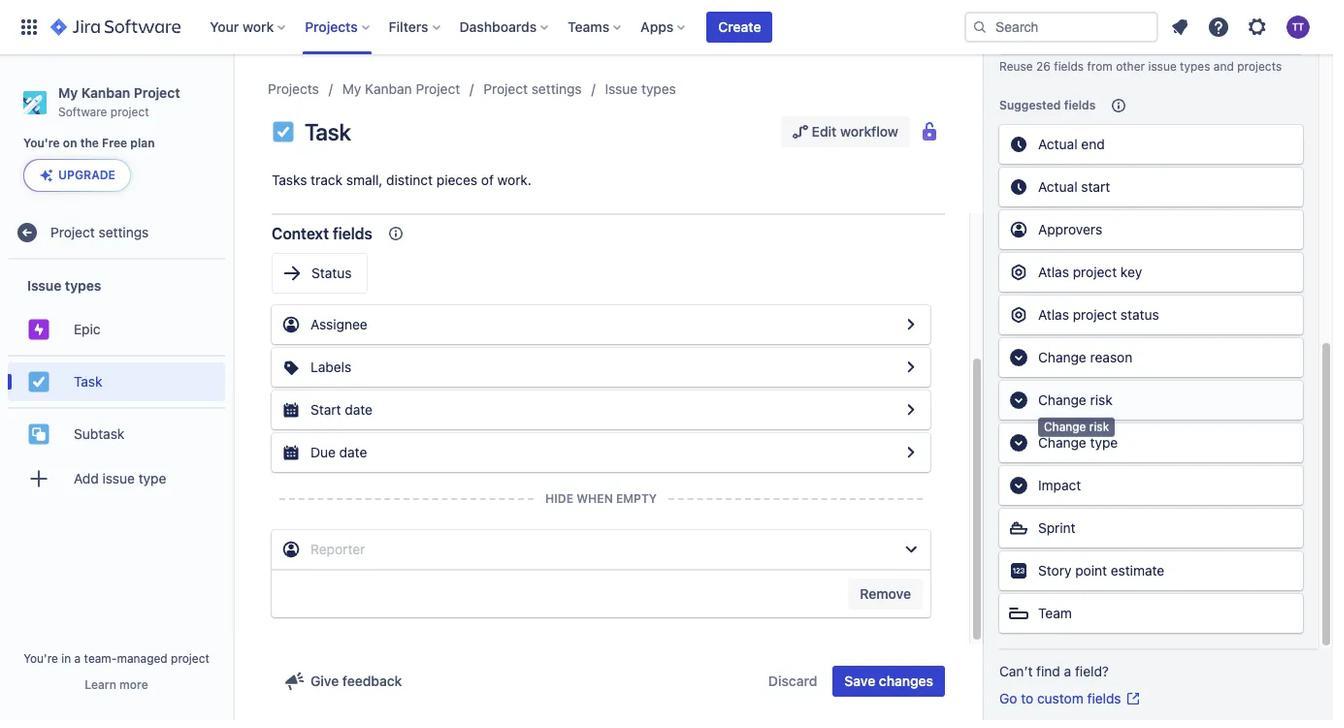 Task type: describe. For each thing, give the bounding box(es) containing it.
discard button
[[757, 667, 829, 698]]

you're for you're in a team-managed project
[[23, 652, 58, 667]]

save changes button
[[833, 667, 945, 698]]

can't
[[999, 664, 1033, 680]]

issue types link
[[605, 78, 676, 101]]

upgrade button
[[24, 160, 130, 191]]

projects
[[1237, 59, 1282, 74]]

apps
[[641, 18, 674, 35]]

estimate
[[1111, 563, 1165, 579]]

actual end button
[[999, 125, 1303, 164]]

actual for actual end
[[1038, 136, 1078, 152]]

start date button
[[272, 391, 930, 430]]

0 horizontal spatial issue types
[[27, 277, 101, 294]]

project inside my kanban project link
[[416, 81, 460, 97]]

learn more
[[85, 678, 148, 693]]

projects for projects link
[[268, 81, 319, 97]]

impact button
[[999, 467, 1303, 505]]

managed
[[117, 652, 168, 667]]

projects link
[[268, 78, 319, 101]]

add
[[74, 471, 99, 487]]

track
[[311, 172, 343, 188]]

edit
[[812, 123, 837, 140]]

go
[[999, 691, 1017, 707]]

hide
[[545, 492, 573, 506]]

start
[[310, 402, 341, 418]]

actual end
[[1038, 136, 1105, 152]]

atlas for atlas project status
[[1038, 307, 1069, 323]]

change risk inside change risk tooltip
[[1044, 422, 1109, 436]]

change reason
[[1038, 349, 1133, 366]]

apps button
[[635, 12, 693, 43]]

due date
[[310, 444, 367, 461]]

atlas project key
[[1038, 264, 1142, 280]]

the
[[80, 136, 99, 151]]

filters
[[389, 18, 428, 35]]

task inside group
[[74, 373, 102, 390]]

suggested
[[999, 98, 1061, 113]]

settings image
[[1246, 16, 1269, 39]]

change for change risk
[[1038, 392, 1086, 408]]

hide when empty
[[545, 492, 657, 506]]

fields right 26
[[1054, 59, 1084, 74]]

change type
[[1038, 435, 1118, 451]]

type inside change type button
[[1090, 435, 1118, 451]]

to
[[1021, 691, 1034, 707]]

change inside tooltip
[[1044, 422, 1086, 436]]

remove button down the close field configuration 'image'
[[848, 579, 923, 610]]

fields left more information about the suggested fields image
[[1064, 98, 1096, 113]]

save
[[845, 673, 875, 690]]

start
[[1081, 178, 1110, 195]]

actual for actual start
[[1038, 178, 1078, 195]]

date for due date
[[339, 444, 367, 461]]

free
[[102, 136, 127, 151]]

atlas for atlas project key
[[1038, 264, 1069, 280]]

primary element
[[12, 0, 964, 54]]

atlas project status button
[[999, 296, 1303, 335]]

work.
[[497, 172, 532, 188]]

types for "issue types" link
[[641, 81, 676, 97]]

give feedback button
[[272, 667, 414, 698]]

task link
[[8, 363, 225, 402]]

notifications image
[[1168, 16, 1191, 39]]

a for in
[[74, 652, 81, 667]]

edit workflow
[[812, 123, 898, 140]]

due date button
[[272, 434, 930, 473]]

more
[[119, 678, 148, 693]]

story point estimate button
[[999, 552, 1303, 591]]

remove button down the hide when empty
[[272, 531, 930, 618]]

story
[[1038, 563, 1072, 579]]

your work button
[[204, 12, 293, 43]]

my kanban project link
[[342, 78, 460, 101]]

custom
[[1037, 691, 1084, 707]]

a for find
[[1064, 664, 1071, 680]]

fields left more information about the context fields icon
[[333, 225, 373, 243]]

learn more button
[[85, 678, 148, 694]]

project inside button
[[1073, 264, 1117, 280]]

appswitcher icon image
[[17, 16, 41, 39]]

on
[[63, 136, 77, 151]]

subtask
[[74, 426, 125, 442]]

create
[[718, 18, 761, 35]]

your profile and settings image
[[1287, 16, 1310, 39]]

reuse
[[999, 59, 1033, 74]]

key
[[1121, 264, 1142, 280]]

point
[[1075, 563, 1107, 579]]

sprint button
[[999, 509, 1303, 548]]

other
[[1116, 59, 1145, 74]]

work
[[243, 18, 274, 35]]

can't find a field?
[[999, 664, 1109, 680]]

1 vertical spatial project settings link
[[8, 214, 225, 253]]

due
[[310, 444, 336, 461]]

my kanban project
[[342, 81, 460, 97]]

add issue type button
[[8, 460, 225, 499]]

your
[[210, 18, 239, 35]]

context
[[272, 225, 329, 243]]

open field configuration image for start date
[[899, 399, 923, 422]]

your work
[[210, 18, 274, 35]]

subtask link
[[8, 416, 225, 454]]

banner containing your work
[[0, 0, 1333, 54]]

project inside my kanban project software project
[[110, 105, 149, 119]]

sidebar navigation image
[[212, 78, 254, 116]]

approvers button
[[999, 211, 1303, 249]]

0 vertical spatial task
[[305, 118, 351, 146]]

end
[[1081, 136, 1105, 152]]

pieces
[[436, 172, 477, 188]]

issue for group containing issue types
[[27, 277, 61, 294]]

labels
[[310, 359, 351, 375]]

assignee
[[310, 316, 368, 333]]

close field configuration image
[[899, 538, 923, 562]]

reuse 26 fields from other issue types and projects
[[999, 59, 1282, 74]]

you're on the free plan
[[23, 136, 155, 151]]



Task type: vqa. For each thing, say whether or not it's contained in the screenshot.
Your Organization
no



Task type: locate. For each thing, give the bounding box(es) containing it.
0 vertical spatial risk
[[1090, 392, 1113, 408]]

0 vertical spatial project settings
[[483, 81, 582, 97]]

open field configuration image
[[899, 399, 923, 422], [899, 441, 923, 465]]

0 horizontal spatial a
[[74, 652, 81, 667]]

issue down teams popup button
[[605, 81, 638, 97]]

atlas project key button
[[999, 253, 1303, 292]]

atlas down approvers
[[1038, 264, 1069, 280]]

my for my kanban project
[[342, 81, 361, 97]]

1 vertical spatial settings
[[99, 224, 149, 241]]

actual start button
[[999, 168, 1303, 207]]

suggested fields
[[999, 98, 1096, 113]]

a right in
[[74, 652, 81, 667]]

add issue type
[[74, 471, 166, 487]]

upgrade
[[58, 168, 115, 183]]

change for change reason
[[1038, 349, 1086, 366]]

1 vertical spatial date
[[339, 444, 367, 461]]

change risk
[[1038, 392, 1113, 408], [1044, 422, 1109, 436]]

settings down teams
[[531, 81, 582, 97]]

issue types down apps
[[605, 81, 676, 97]]

0 vertical spatial actual
[[1038, 136, 1078, 152]]

2 you're from the top
[[23, 652, 58, 667]]

open field configuration image for labels
[[899, 356, 923, 379]]

types down apps popup button
[[641, 81, 676, 97]]

teams
[[568, 18, 610, 35]]

project left key
[[1073, 264, 1117, 280]]

1 horizontal spatial my
[[342, 81, 361, 97]]

atlas
[[1038, 264, 1069, 280], [1038, 307, 1069, 323]]

teams button
[[562, 12, 629, 43]]

1 vertical spatial types
[[641, 81, 676, 97]]

0 vertical spatial issue
[[1148, 59, 1177, 74]]

open field configuration image for assignee
[[899, 313, 923, 337]]

1 vertical spatial task
[[74, 373, 102, 390]]

change risk up change risk tooltip
[[1038, 392, 1113, 408]]

1 you're from the top
[[23, 136, 60, 151]]

change
[[1038, 349, 1086, 366], [1038, 392, 1086, 408], [1044, 422, 1086, 436], [1038, 435, 1086, 451]]

projects for projects popup button
[[305, 18, 358, 35]]

1 vertical spatial open field configuration image
[[899, 441, 923, 465]]

project settings down upgrade
[[50, 224, 149, 241]]

1 horizontal spatial issue types
[[605, 81, 676, 97]]

give feedback
[[310, 673, 402, 690]]

project inside my kanban project software project
[[134, 84, 180, 101]]

impact
[[1038, 477, 1081, 494]]

risk
[[1090, 392, 1113, 408], [1089, 422, 1109, 436]]

you're
[[23, 136, 60, 151], [23, 652, 58, 667]]

project settings link
[[483, 78, 582, 101], [8, 214, 225, 253]]

0 horizontal spatial types
[[65, 277, 101, 294]]

status
[[1121, 307, 1159, 323]]

settings
[[531, 81, 582, 97], [99, 224, 149, 241]]

date for start date
[[345, 402, 373, 418]]

2 vertical spatial types
[[65, 277, 101, 294]]

kanban inside my kanban project software project
[[81, 84, 130, 101]]

1 horizontal spatial project settings link
[[483, 78, 582, 101]]

small,
[[346, 172, 383, 188]]

in
[[61, 652, 71, 667]]

workflow
[[840, 123, 898, 140]]

1 vertical spatial actual
[[1038, 178, 1078, 195]]

issue right add
[[102, 471, 135, 487]]

discard
[[768, 673, 817, 690]]

task group
[[8, 355, 225, 408]]

kanban down filters
[[365, 81, 412, 97]]

my inside my kanban project software project
[[58, 84, 78, 101]]

1 vertical spatial change risk
[[1044, 422, 1109, 436]]

open field configuration image for due date
[[899, 441, 923, 465]]

fields left this link will be opened in a new tab image
[[1087, 691, 1121, 707]]

learn
[[85, 678, 116, 693]]

status
[[311, 265, 352, 281]]

story point estimate
[[1038, 563, 1165, 579]]

2 open field configuration image from the top
[[899, 441, 923, 465]]

team
[[1038, 605, 1072, 622]]

you're in a team-managed project
[[23, 652, 209, 667]]

projects up issue type icon
[[268, 81, 319, 97]]

change risk inside change risk button
[[1038, 392, 1113, 408]]

0 vertical spatial projects
[[305, 18, 358, 35]]

save changes
[[845, 673, 933, 690]]

project settings link down upgrade
[[8, 214, 225, 253]]

distinct
[[386, 172, 433, 188]]

1 vertical spatial atlas
[[1038, 307, 1069, 323]]

1 open field configuration image from the top
[[899, 399, 923, 422]]

issue
[[605, 81, 638, 97], [27, 277, 61, 294]]

1 vertical spatial open field configuration image
[[899, 356, 923, 379]]

go to custom fields
[[999, 691, 1121, 707]]

type inside add issue type button
[[138, 471, 166, 487]]

go to custom fields link
[[999, 690, 1141, 709]]

issue type icon image
[[272, 120, 295, 144]]

0 horizontal spatial task
[[74, 373, 102, 390]]

types left and
[[1180, 59, 1210, 74]]

0 horizontal spatial kanban
[[81, 84, 130, 101]]

risk inside button
[[1090, 392, 1113, 408]]

2 actual from the top
[[1038, 178, 1078, 195]]

empty
[[616, 492, 657, 506]]

0 horizontal spatial type
[[138, 471, 166, 487]]

change inside button
[[1038, 392, 1086, 408]]

group containing issue types
[[8, 260, 225, 511]]

approvers
[[1038, 221, 1102, 238]]

0 vertical spatial open field configuration image
[[899, 313, 923, 337]]

change risk up impact
[[1044, 422, 1109, 436]]

add issue type image
[[27, 468, 50, 491]]

1 horizontal spatial issue
[[1148, 59, 1177, 74]]

project inside "button"
[[1073, 307, 1117, 323]]

2 atlas from the top
[[1038, 307, 1069, 323]]

task right issue type icon
[[305, 118, 351, 146]]

issue inside button
[[102, 471, 135, 487]]

issue types up epic
[[27, 277, 101, 294]]

date right start
[[345, 402, 373, 418]]

type down change risk button
[[1090, 435, 1118, 451]]

create button
[[707, 12, 773, 43]]

risk up change risk tooltip
[[1090, 392, 1113, 408]]

2 open field configuration image from the top
[[899, 356, 923, 379]]

issue types
[[605, 81, 676, 97], [27, 277, 101, 294]]

a right find
[[1064, 664, 1071, 680]]

project
[[416, 81, 460, 97], [483, 81, 528, 97], [134, 84, 180, 101], [50, 224, 95, 241]]

atlas inside button
[[1038, 264, 1069, 280]]

project up plan
[[134, 84, 180, 101]]

open field configuration image
[[899, 313, 923, 337], [899, 356, 923, 379]]

1 vertical spatial projects
[[268, 81, 319, 97]]

0 vertical spatial type
[[1090, 435, 1118, 451]]

issue for "issue types" link
[[605, 81, 638, 97]]

tasks
[[272, 172, 307, 188]]

0 horizontal spatial issue
[[102, 471, 135, 487]]

you're left on
[[23, 136, 60, 151]]

1 horizontal spatial task
[[305, 118, 351, 146]]

types inside group
[[65, 277, 101, 294]]

when
[[577, 492, 613, 506]]

help image
[[1207, 16, 1230, 39]]

project settings down the "dashboards" dropdown button
[[483, 81, 582, 97]]

1 vertical spatial issue
[[102, 471, 135, 487]]

open field configuration image inside due date button
[[899, 441, 923, 465]]

1 horizontal spatial type
[[1090, 435, 1118, 451]]

0 horizontal spatial issue
[[27, 277, 61, 294]]

kanban for my kanban project software project
[[81, 84, 130, 101]]

atlas up change reason
[[1038, 307, 1069, 323]]

0 vertical spatial settings
[[531, 81, 582, 97]]

1 horizontal spatial kanban
[[365, 81, 412, 97]]

feedback
[[342, 673, 402, 690]]

1 vertical spatial you're
[[23, 652, 58, 667]]

type
[[1090, 435, 1118, 451], [138, 471, 166, 487]]

project
[[110, 105, 149, 119], [1073, 264, 1117, 280], [1073, 307, 1117, 323], [171, 652, 209, 667]]

of
[[481, 172, 494, 188]]

my
[[342, 81, 361, 97], [58, 84, 78, 101]]

field?
[[1075, 664, 1109, 680]]

open field configuration image inside labels button
[[899, 356, 923, 379]]

epic
[[74, 321, 100, 338]]

1 horizontal spatial types
[[641, 81, 676, 97]]

project down upgrade button at the top of the page
[[50, 224, 95, 241]]

1 horizontal spatial settings
[[531, 81, 582, 97]]

atlas inside "button"
[[1038, 307, 1069, 323]]

0 vertical spatial project settings link
[[483, 78, 582, 101]]

epic link
[[8, 311, 225, 350]]

team-
[[84, 652, 117, 667]]

project down atlas project key
[[1073, 307, 1117, 323]]

my right projects link
[[342, 81, 361, 97]]

0 horizontal spatial my
[[58, 84, 78, 101]]

open field configuration image inside the start date button
[[899, 399, 923, 422]]

project right managed
[[171, 652, 209, 667]]

1 horizontal spatial project settings
[[483, 81, 582, 97]]

0 vertical spatial issue
[[605, 81, 638, 97]]

projects inside popup button
[[305, 18, 358, 35]]

risk inside tooltip
[[1089, 422, 1109, 436]]

change risk tooltip
[[1038, 420, 1115, 439]]

kanban for my kanban project
[[365, 81, 412, 97]]

project settings
[[483, 81, 582, 97], [50, 224, 149, 241]]

more information about the suggested fields image
[[1107, 94, 1131, 117]]

risk down change risk button
[[1089, 422, 1109, 436]]

plan
[[130, 136, 155, 151]]

1 vertical spatial risk
[[1089, 422, 1109, 436]]

project down filters popup button
[[416, 81, 460, 97]]

you're left in
[[23, 652, 58, 667]]

0 vertical spatial change risk
[[1038, 392, 1113, 408]]

1 vertical spatial issue
[[27, 277, 61, 294]]

search image
[[972, 19, 988, 35]]

actual left "end"
[[1038, 136, 1078, 152]]

issue right other on the right top
[[1148, 59, 1177, 74]]

type down subtask link
[[138, 471, 166, 487]]

1 horizontal spatial a
[[1064, 664, 1071, 680]]

banner
[[0, 0, 1333, 54]]

open field configuration image inside assignee button
[[899, 313, 923, 337]]

issue up the epic link
[[27, 277, 61, 294]]

my for my kanban project software project
[[58, 84, 78, 101]]

task down epic
[[74, 373, 102, 390]]

dashboards button
[[454, 12, 556, 43]]

my up software on the left
[[58, 84, 78, 101]]

1 horizontal spatial issue
[[605, 81, 638, 97]]

settings down upgrade
[[99, 224, 149, 241]]

0 horizontal spatial project settings link
[[8, 214, 225, 253]]

kanban up software on the left
[[81, 84, 130, 101]]

types
[[1180, 59, 1210, 74], [641, 81, 676, 97], [65, 277, 101, 294]]

0 horizontal spatial project settings
[[50, 224, 149, 241]]

2 horizontal spatial types
[[1180, 59, 1210, 74]]

dashboards
[[459, 18, 537, 35]]

actual start
[[1038, 178, 1110, 195]]

1 vertical spatial issue types
[[27, 277, 101, 294]]

0 vertical spatial date
[[345, 402, 373, 418]]

project up plan
[[110, 105, 149, 119]]

more information about the context fields image
[[384, 222, 407, 245]]

0 horizontal spatial settings
[[99, 224, 149, 241]]

context fields
[[272, 225, 373, 243]]

project settings link down the "dashboards" dropdown button
[[483, 78, 582, 101]]

reason
[[1090, 349, 1133, 366]]

project down the "dashboards" dropdown button
[[483, 81, 528, 97]]

Search field
[[964, 12, 1159, 43]]

projects button
[[299, 12, 377, 43]]

types up epic
[[65, 277, 101, 294]]

0 vertical spatial open field configuration image
[[899, 399, 923, 422]]

you're for you're on the free plan
[[23, 136, 60, 151]]

1 vertical spatial type
[[138, 471, 166, 487]]

projects right work
[[305, 18, 358, 35]]

actual left start
[[1038, 178, 1078, 195]]

issue inside group
[[27, 277, 61, 294]]

types for group containing issue types
[[65, 277, 101, 294]]

change risk button
[[999, 381, 1303, 420]]

1 open field configuration image from the top
[[899, 313, 923, 337]]

this link will be opened in a new tab image
[[1125, 692, 1141, 707]]

group
[[8, 260, 225, 511]]

1 vertical spatial project settings
[[50, 224, 149, 241]]

0 vertical spatial atlas
[[1038, 264, 1069, 280]]

0 vertical spatial you're
[[23, 136, 60, 151]]

jira software image
[[50, 16, 181, 39], [50, 16, 181, 39]]

1 actual from the top
[[1038, 136, 1078, 152]]

0 vertical spatial issue types
[[605, 81, 676, 97]]

kanban
[[365, 81, 412, 97], [81, 84, 130, 101]]

change for change type
[[1038, 435, 1086, 451]]

date right due
[[339, 444, 367, 461]]

filters button
[[383, 12, 448, 43]]

0 vertical spatial types
[[1180, 59, 1210, 74]]

from
[[1087, 59, 1113, 74]]

task
[[305, 118, 351, 146], [74, 373, 102, 390]]

26
[[1036, 59, 1051, 74]]

team button
[[999, 595, 1303, 634]]

1 atlas from the top
[[1038, 264, 1069, 280]]

a
[[74, 652, 81, 667], [1064, 664, 1071, 680]]



